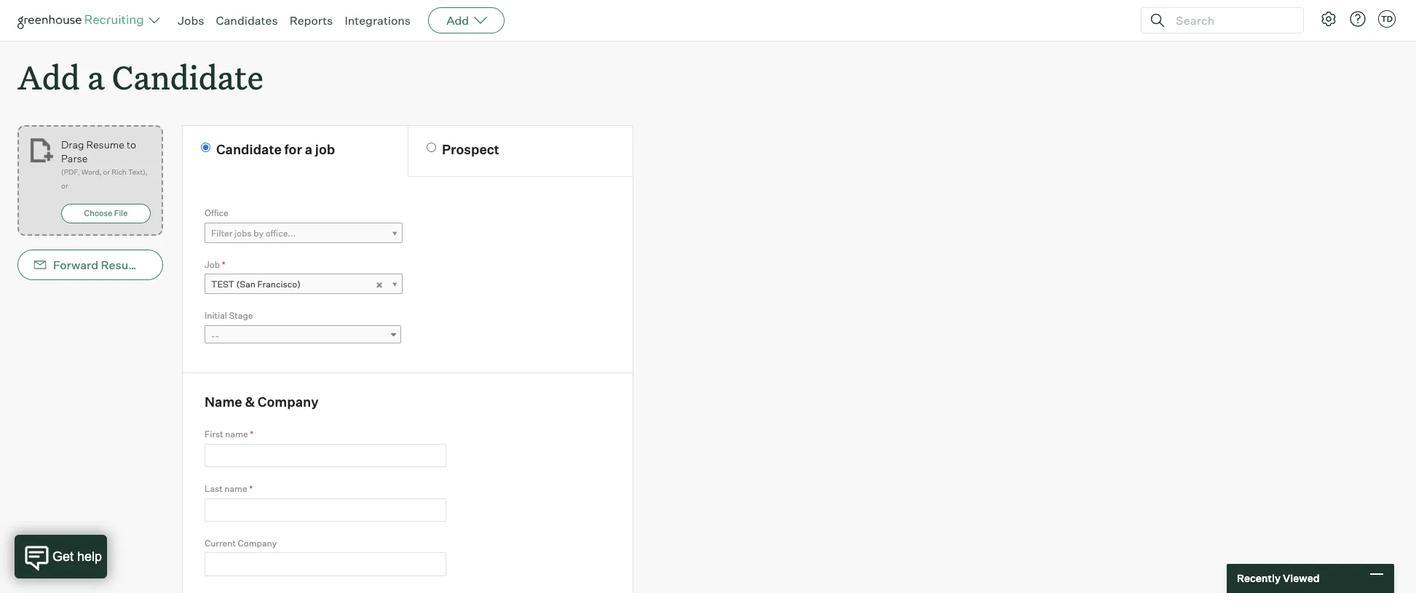 Task type: locate. For each thing, give the bounding box(es) containing it.
resume for forward
[[101, 258, 145, 273]]

0 vertical spatial resume
[[86, 139, 124, 151]]

a down "greenhouse recruiting" image
[[87, 55, 104, 98]]

name & company
[[205, 394, 319, 410]]

0 horizontal spatial or
[[61, 181, 68, 190]]

resume left via
[[101, 258, 145, 273]]

* for first name *
[[250, 429, 254, 440]]

1 horizontal spatial add
[[447, 13, 469, 28]]

-
[[211, 330, 215, 341], [215, 330, 219, 341]]

1 horizontal spatial or
[[103, 168, 110, 176]]

0 vertical spatial name
[[225, 429, 248, 440]]

&
[[245, 394, 255, 410]]

td
[[1382, 14, 1393, 24]]

viewed
[[1283, 573, 1320, 585]]

* for last name *
[[249, 484, 253, 495]]

company
[[258, 394, 319, 410], [238, 538, 277, 549]]

2 vertical spatial *
[[249, 484, 253, 495]]

reports link
[[290, 13, 333, 28]]

1 vertical spatial candidate
[[216, 141, 282, 157]]

* right last
[[249, 484, 253, 495]]

or down (pdf,
[[61, 181, 68, 190]]

candidate down the jobs link
[[112, 55, 264, 98]]

rich
[[112, 168, 126, 176]]

resume inside drag resume to parse (pdf, word, or rich text), or
[[86, 139, 124, 151]]

resume left to
[[86, 139, 124, 151]]

0 horizontal spatial add
[[17, 55, 80, 98]]

candidate right candidate for a job radio
[[216, 141, 282, 157]]

test (san francisco) link
[[205, 274, 403, 295]]

resume inside forward resume via email button
[[101, 258, 145, 273]]

first name *
[[205, 429, 254, 440]]

for
[[284, 141, 302, 157]]

* right job
[[222, 259, 226, 270]]

reports
[[290, 13, 333, 28]]

1 vertical spatial add
[[17, 55, 80, 98]]

0 vertical spatial add
[[447, 13, 469, 28]]

first
[[205, 429, 223, 440]]

None text field
[[205, 444, 446, 468], [205, 553, 446, 577], [205, 444, 446, 468], [205, 553, 446, 577]]

a right for
[[305, 141, 313, 157]]

name right last
[[225, 484, 247, 495]]

jobs
[[178, 13, 204, 28]]

1 vertical spatial name
[[225, 484, 247, 495]]

choose file
[[84, 208, 128, 219]]

1 vertical spatial *
[[250, 429, 254, 440]]

*
[[222, 259, 226, 270], [250, 429, 254, 440], [249, 484, 253, 495]]

candidates
[[216, 13, 278, 28]]

resume
[[86, 139, 124, 151], [101, 258, 145, 273]]

or left rich
[[103, 168, 110, 176]]

initial
[[205, 310, 227, 321]]

1 horizontal spatial a
[[305, 141, 313, 157]]

job
[[315, 141, 335, 157]]

or
[[103, 168, 110, 176], [61, 181, 68, 190]]

* down &
[[250, 429, 254, 440]]

filter jobs by office... link
[[205, 223, 403, 244]]

add button
[[428, 7, 505, 34]]

integrations link
[[345, 13, 411, 28]]

company right &
[[258, 394, 319, 410]]

text),
[[128, 168, 148, 176]]

None text field
[[205, 499, 446, 522]]

1 vertical spatial company
[[238, 538, 277, 549]]

email
[[166, 258, 197, 273]]

office
[[205, 208, 229, 219]]

(san
[[236, 279, 256, 290]]

a
[[87, 55, 104, 98], [305, 141, 313, 157]]

candidate
[[112, 55, 264, 98], [216, 141, 282, 157]]

2 - from the left
[[215, 330, 219, 341]]

1 vertical spatial or
[[61, 181, 68, 190]]

recently
[[1237, 573, 1281, 585]]

test
[[211, 279, 235, 290]]

0 horizontal spatial a
[[87, 55, 104, 98]]

add
[[447, 13, 469, 28], [17, 55, 80, 98]]

0 vertical spatial a
[[87, 55, 104, 98]]

company right current at the left of the page
[[238, 538, 277, 549]]

forward
[[53, 258, 98, 273]]

configure image
[[1321, 10, 1338, 28]]

name for last
[[225, 484, 247, 495]]

(pdf,
[[61, 168, 80, 176]]

1 vertical spatial resume
[[101, 258, 145, 273]]

1 vertical spatial a
[[305, 141, 313, 157]]

add inside popup button
[[447, 13, 469, 28]]

-- link
[[205, 325, 401, 346]]

job
[[205, 259, 220, 270]]

name right first
[[225, 429, 248, 440]]

initial stage
[[205, 310, 253, 321]]

Search text field
[[1173, 10, 1291, 31]]

name
[[225, 429, 248, 440], [225, 484, 247, 495]]



Task type: describe. For each thing, give the bounding box(es) containing it.
drag
[[61, 139, 84, 151]]

prospect
[[442, 141, 499, 157]]

recently viewed
[[1237, 573, 1320, 585]]

resume for drag
[[86, 139, 124, 151]]

name
[[205, 394, 242, 410]]

greenhouse recruiting image
[[17, 12, 149, 29]]

1 - from the left
[[211, 330, 215, 341]]

jobs link
[[178, 13, 204, 28]]

Candidate for a job radio
[[201, 143, 210, 152]]

file
[[114, 208, 128, 219]]

choose
[[84, 208, 112, 219]]

add for add
[[447, 13, 469, 28]]

by
[[254, 228, 264, 239]]

name for first
[[225, 429, 248, 440]]

td button
[[1376, 7, 1399, 31]]

last name *
[[205, 484, 253, 495]]

via
[[148, 258, 164, 273]]

filter jobs by office...
[[211, 228, 296, 239]]

jobs
[[234, 228, 252, 239]]

forward resume via email
[[53, 258, 197, 273]]

drag resume to parse (pdf, word, or rich text), or
[[61, 139, 148, 190]]

word,
[[81, 168, 102, 176]]

integrations
[[345, 13, 411, 28]]

candidate for a job
[[216, 141, 335, 157]]

0 vertical spatial or
[[103, 168, 110, 176]]

Prospect radio
[[427, 143, 436, 152]]

filter
[[211, 228, 233, 239]]

test (san francisco)
[[211, 279, 301, 290]]

--
[[211, 330, 219, 341]]

0 vertical spatial *
[[222, 259, 226, 270]]

candidates link
[[216, 13, 278, 28]]

to
[[127, 139, 136, 151]]

current company
[[205, 538, 277, 549]]

last
[[205, 484, 223, 495]]

current
[[205, 538, 236, 549]]

office...
[[266, 228, 296, 239]]

forward resume via email button
[[17, 250, 197, 281]]

add a candidate
[[17, 55, 264, 98]]

stage
[[229, 310, 253, 321]]

job *
[[205, 259, 226, 270]]

td button
[[1379, 10, 1396, 28]]

0 vertical spatial candidate
[[112, 55, 264, 98]]

francisco)
[[258, 279, 301, 290]]

add for add a candidate
[[17, 55, 80, 98]]

0 vertical spatial company
[[258, 394, 319, 410]]

parse
[[61, 152, 88, 165]]



Task type: vqa. For each thing, say whether or not it's contained in the screenshot.
rohan@adept.ai
no



